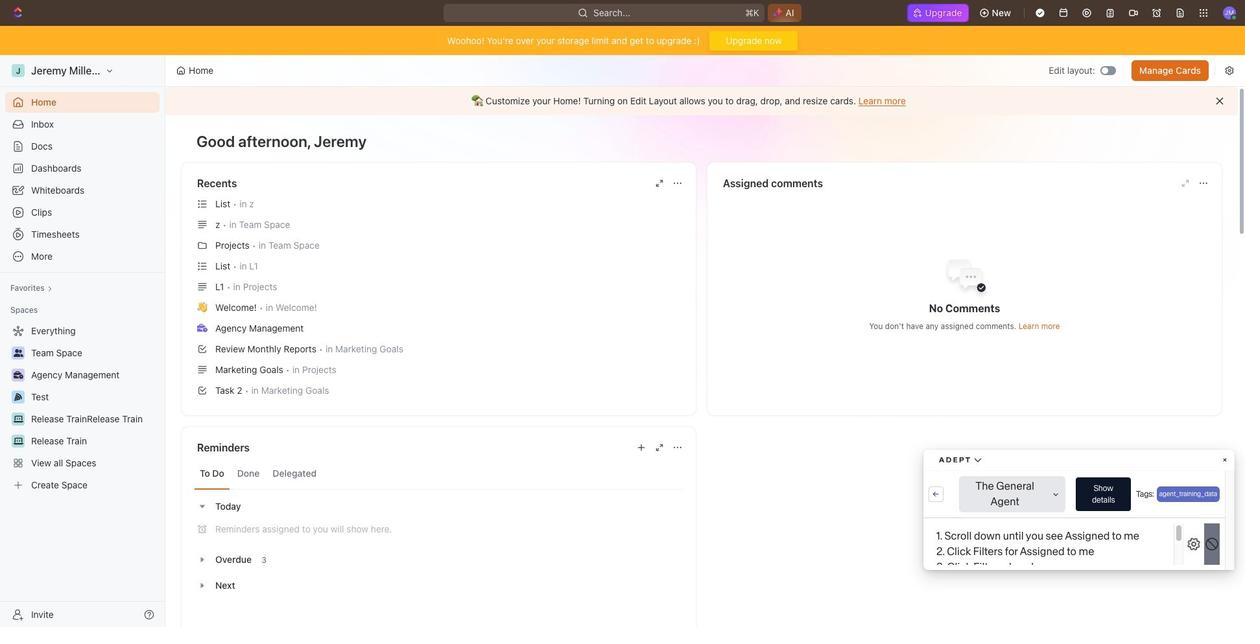 Task type: locate. For each thing, give the bounding box(es) containing it.
0 horizontal spatial business time image
[[13, 372, 23, 379]]

pizza slice image
[[14, 394, 22, 401]]

sidebar navigation
[[0, 55, 168, 628]]

tree
[[5, 321, 160, 496]]

user group image
[[13, 350, 23, 357]]

alert
[[165, 87, 1238, 115]]

jeremy miller's workspace, , element
[[12, 64, 25, 77]]

tab list
[[195, 459, 683, 490]]

1 horizontal spatial business time image
[[197, 324, 208, 332]]

business time image
[[197, 324, 208, 332], [13, 372, 23, 379]]

1 vertical spatial business time image
[[13, 372, 23, 379]]



Task type: describe. For each thing, give the bounding box(es) containing it.
tree inside sidebar navigation
[[5, 321, 160, 496]]

laptop code image
[[13, 438, 23, 446]]

laptop code image
[[13, 416, 23, 423]]

business time image inside sidebar navigation
[[13, 372, 23, 379]]

0 vertical spatial business time image
[[197, 324, 208, 332]]



Task type: vqa. For each thing, say whether or not it's contained in the screenshot.
the bottommost ClickApps
no



